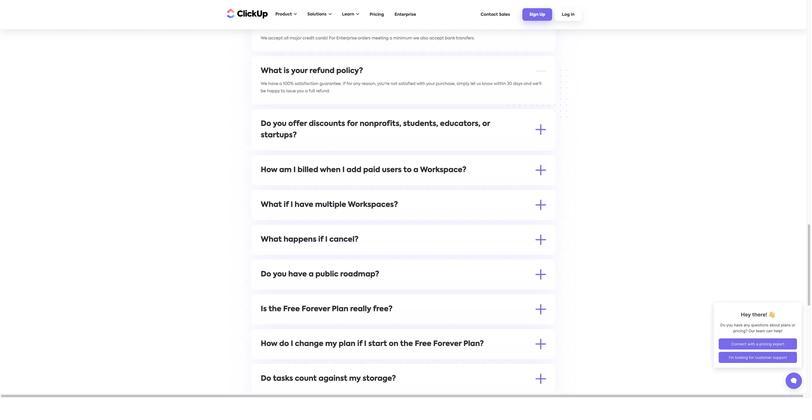 Task type: describe. For each thing, give the bounding box(es) containing it.
this up prorated
[[336, 175, 343, 179]]

internal
[[306, 188, 321, 192]]

this
[[279, 320, 286, 324]]

details.
[[467, 355, 481, 359]]

your right end at the bottom right of page
[[438, 250, 447, 254]]

0 horizontal spatial out
[[304, 175, 311, 179]]

0 vertical spatial do
[[356, 22, 365, 29]]

the
[[345, 320, 352, 324]]

let
[[471, 82, 476, 86]]

clickup image
[[225, 8, 268, 19]]

meeting
[[372, 36, 389, 40]]

for inside the do you offer discounts for nonprofits, students, educators, or startups?
[[347, 120, 358, 128]]

free for plan
[[415, 340, 432, 348]]

created
[[287, 355, 303, 359]]

2 horizontal spatial users
[[535, 181, 545, 185]]

clickup automatically bills you at a prorated price based on the time left in your cycle for any paid users added to your workspace. paid users include members and internal guests.
[[261, 181, 545, 192]]

a left team,
[[304, 355, 307, 359]]

team,
[[308, 355, 319, 359]]

for for educators,
[[273, 168, 279, 172]]

compared
[[474, 320, 495, 324]]

you've
[[273, 355, 286, 359]]

do for do you have a public roadmap?
[[261, 271, 271, 278]]

team's
[[375, 389, 389, 394]]

academic
[[446, 168, 467, 172]]

your right affect
[[366, 389, 374, 394]]

form
[[344, 175, 354, 179]]

your down button
[[491, 181, 499, 185]]

price
[[352, 181, 362, 185]]

to up cycle at the right of the page
[[429, 175, 434, 179]]

area
[[368, 355, 377, 359]]

can
[[303, 285, 311, 289]]

that
[[342, 389, 351, 394]]

methods
[[320, 22, 354, 29]]

start
[[368, 340, 387, 348]]

or inside the do you offer discounts for nonprofits, students, educators, or startups?
[[482, 120, 490, 128]]

you down pricing
[[367, 22, 381, 29]]

credit,
[[399, 175, 412, 179]]

accept?
[[383, 22, 413, 29]]

button
[[488, 168, 502, 172]]

educators, inside the do you offer discounts for nonprofits, students, educators, or startups?
[[440, 120, 481, 128]]

i up when at the left bottom
[[325, 236, 328, 243]]

of inside 'for sure! this is so much more than a trial. the free forever plan offers an unmatched level of functionality compared to other "freemium" apps. we do this by making money on our paid plans.'
[[442, 320, 446, 324]]

1 vertical spatial head
[[418, 175, 428, 179]]

your left cycle at the right of the page
[[413, 181, 422, 185]]

100%
[[283, 82, 294, 86]]

you right unless at the right
[[487, 250, 494, 254]]

started
[[516, 168, 531, 172]]

find
[[312, 285, 320, 289]]

and right the plan,
[[438, 355, 446, 359]]

information:
[[388, 146, 413, 150]]

for for fill
[[273, 175, 279, 179]]

workspace,
[[292, 216, 315, 220]]

within
[[494, 82, 506, 86]]

0 vertical spatial if
[[284, 201, 289, 209]]

1 horizontal spatial paid
[[363, 166, 380, 174]]

meaning
[[316, 216, 334, 220]]

0 vertical spatial in
[[571, 13, 575, 17]]

of down startups?
[[280, 146, 284, 150]]

this down the workspace?
[[435, 175, 442, 179]]

level
[[432, 320, 441, 324]]

storage.
[[390, 389, 406, 394]]

your inside we have a 100% satisfaction guarantee. if for any reason, you're not satisfied with your purchase, simply let us know within 30 days and we'll be happy to issue you a full refund.
[[426, 82, 435, 86]]

this form link
[[336, 175, 354, 179]]

choose
[[495, 250, 510, 254]]

do for do you offer discounts for nonprofits, students, educators, or startups?
[[261, 120, 271, 128]]

the right click
[[414, 168, 421, 172]]

do!
[[287, 285, 294, 289]]

discounts
[[309, 120, 345, 128]]

of inside you're free to cancel at anytime! when you do, your current plan will last until the end of your billing cycle, unless you choose to downgrade immediately.
[[433, 250, 437, 254]]

to right free
[[283, 250, 288, 254]]

individual
[[393, 216, 413, 220]]

workspace.
[[500, 181, 524, 185]]

a right built
[[337, 355, 340, 359]]

what for what is your refund policy?
[[261, 67, 282, 75]]

end
[[424, 250, 432, 254]]

workspaces?
[[348, 201, 398, 209]]

my for storage?
[[349, 375, 361, 382]]

a right meeting
[[390, 36, 392, 40]]

a left the 100%
[[279, 82, 282, 86]]

is for your
[[284, 67, 290, 75]]

on inside 'for sure! this is so much more than a trial. the free forever plan offers an unmatched level of functionality compared to other "freemium" apps. we do this by making money on our paid plans.'
[[332, 327, 337, 331]]

you inside clickup automatically bills you at a prorated price based on the time left in your cycle for any paid users added to your workspace. paid users include members and internal guests.
[[315, 181, 323, 185]]

last
[[399, 250, 406, 254]]

to up credit,
[[404, 166, 412, 174]]

the right are
[[312, 389, 319, 394]]

add
[[347, 166, 362, 174]]

to up price
[[355, 175, 359, 179]]

not
[[391, 82, 398, 86]]

care
[[393, 355, 403, 359]]

pricing link
[[367, 9, 387, 19]]

the inside you're free to cancel at anytime! when you do, your current plan will last until the end of your billing cycle, unless you choose to downgrade immediately.
[[417, 250, 423, 254]]

cancel?
[[329, 236, 359, 243]]

do tasks count against my storage?
[[261, 375, 396, 382]]

the inside clickup automatically bills you at a prorated price based on the time left in your cycle for any paid users added to your workspace. paid users include members and internal guests.
[[383, 181, 390, 185]]

contact
[[481, 12, 498, 17]]

with
[[417, 82, 425, 86]]

any inside we have a 100% satisfaction guarantee. if for any reason, you're not satisfied with your purchase, simply let us know within 30 days and we'll be happy to issue you a full refund.
[[353, 82, 361, 86]]

making
[[301, 327, 316, 331]]

you up certainly
[[273, 271, 287, 278]]

1 vertical spatial or
[[413, 175, 417, 179]]

a right click
[[414, 166, 419, 174]]

per
[[284, 216, 291, 220]]

we for we accept all major credit cards! for enterprise orders meeting a minimum we also accept bank transfers.
[[261, 36, 267, 40]]

minimum
[[393, 36, 412, 40]]

2 accept from the left
[[430, 36, 444, 40]]

what for what happens if i cancel?
[[261, 236, 282, 243]]

we inside 'for sure! this is so much more than a trial. the free forever plan offers an unmatched level of functionality compared to other "freemium" apps. we do this by making money on our paid plans.'
[[273, 327, 279, 331]]

any inside clickup automatically bills you at a prorated price based on the time left in your cycle for any paid users added to your workspace. paid users include members and internal guests.
[[441, 181, 448, 185]]

our
[[338, 327, 344, 331]]

forever for than
[[363, 320, 378, 324]]

how for how do i change my plan if i start on the free forever plan?
[[261, 340, 278, 348]]

"claim
[[422, 168, 436, 172]]

is for per
[[280, 216, 283, 220]]

1 vertical spatial enterprise
[[336, 36, 357, 40]]

all for accept
[[284, 36, 289, 40]]

the left above!
[[285, 146, 291, 150]]

1 horizontal spatial more
[[377, 146, 387, 150]]

of right care
[[404, 355, 408, 359]]

and up the submit
[[322, 168, 330, 172]]

what if i have multiple workspaces?
[[261, 201, 398, 209]]

apps.
[[261, 327, 272, 331]]

0 vertical spatial enterprise
[[395, 12, 416, 17]]

do inside 'for sure! this is so much more than a trial. the free forever plan offers an unmatched level of functionality compared to other "freemium" apps. we do this by making money on our paid plans.'
[[280, 327, 286, 331]]

above!
[[292, 146, 306, 150]]

this left link
[[379, 168, 386, 172]]

2 vertical spatial if
[[357, 340, 362, 348]]

sign up
[[530, 13, 545, 17]]

happens
[[284, 236, 317, 243]]

are
[[304, 389, 311, 394]]

apply
[[360, 175, 372, 179]]

satisfaction
[[295, 82, 319, 86]]

plan?
[[464, 340, 484, 348]]

guests.
[[322, 188, 336, 192]]

is inside 'for sure! this is so much more than a trial. the free forever plan offers an unmatched level of functionality compared to other "freemium" apps. we do this by making money on our paid plans.'
[[287, 320, 290, 324]]

i up startups,
[[294, 166, 296, 174]]

include
[[261, 188, 276, 192]]

1 horizontal spatial users
[[460, 181, 470, 185]]

to up for startups, fill out and submit this form to apply for a startup credit, or head to this page for more info
[[374, 168, 378, 172]]

how do i change my plan if i start on the free forever plan?
[[261, 340, 484, 348]]

0 horizontal spatial forever
[[302, 306, 330, 313]]

free?
[[373, 306, 393, 313]]

to left take at the left bottom
[[378, 355, 383, 359]]

for right cards!
[[329, 36, 335, 40]]

0 horizontal spatial payment
[[284, 22, 318, 29]]

in inside clickup automatically bills you at a prorated price based on the time left in your cycle for any paid users added to your workspace. paid users include members and internal guests.
[[409, 181, 412, 185]]

at for billed
[[324, 181, 328, 185]]

paid inside clickup automatically bills you at a prorated price based on the time left in your cycle for any paid users added to your workspace. paid users include members and internal guests.
[[449, 181, 459, 185]]

0 vertical spatial free
[[283, 306, 300, 313]]

1 vertical spatial payment
[[447, 355, 466, 359]]

to left get
[[503, 168, 507, 172]]

sure!
[[268, 320, 278, 324]]

anytime!
[[309, 250, 327, 254]]

free for much
[[353, 320, 362, 324]]

this inside 'for sure! this is so much more than a trial. the free forever plan offers an unmatched level of functionality compared to other "freemium" apps. we do this by making money on our paid plans.'
[[287, 327, 294, 331]]

.
[[333, 285, 334, 289]]

take
[[383, 355, 392, 359]]

for down academic
[[454, 175, 460, 179]]

the left resources
[[329, 146, 336, 150]]

how for how am i billed when i add paid users to a workspace?
[[261, 166, 278, 174]]

full
[[309, 89, 315, 93]]

product
[[275, 12, 292, 16]]

your up this page link
[[436, 168, 445, 172]]

more inside 'for sure! this is so much more than a trial. the free forever plan offers an unmatched level of functionality compared to other "freemium" apps. we do this by making money on our paid plans.'
[[309, 320, 320, 324]]

startups?
[[261, 132, 297, 139]]

a left full
[[305, 89, 308, 93]]

do for do tasks count against my storage?
[[261, 375, 271, 382]]

0 vertical spatial we
[[413, 36, 419, 40]]

when
[[320, 166, 341, 174]]

your right 'do,'
[[356, 250, 365, 254]]

much
[[297, 320, 308, 324]]

the up care
[[400, 340, 413, 348]]

solutions
[[308, 12, 327, 16]]

0 horizontal spatial students,
[[280, 168, 298, 172]]

2 horizontal spatial more
[[461, 175, 472, 179]]



Task type: locate. For each thing, give the bounding box(es) containing it.
1 horizontal spatial any
[[441, 181, 448, 185]]

more up making
[[309, 320, 320, 324]]

you inside the do you offer discounts for nonprofits, students, educators, or startups?
[[273, 120, 287, 128]]

at right cancel
[[303, 250, 308, 254]]

at down the submit
[[324, 181, 328, 185]]

0 horizontal spatial enterprise
[[336, 36, 357, 40]]

0 horizontal spatial cycle,
[[425, 355, 437, 359]]

0 vertical spatial or
[[482, 120, 490, 128]]

plan inside 'for sure! this is so much more than a trial. the free forever plan offers an unmatched level of functionality compared to other "freemium" apps. we do this by making money on our paid plans.'
[[379, 320, 388, 324]]

to left other
[[496, 320, 501, 324]]

0 vertical spatial cycle,
[[461, 250, 473, 254]]

cycle, left unless at the right
[[461, 250, 473, 254]]

1 vertical spatial forever
[[363, 320, 378, 324]]

0 vertical spatial plan
[[332, 306, 348, 313]]

if up the anytime!
[[318, 236, 324, 243]]

0 horizontal spatial more
[[309, 320, 320, 324]]

happy
[[267, 89, 280, 93]]

2 vertical spatial on
[[389, 340, 399, 348]]

0 horizontal spatial paid
[[345, 327, 355, 331]]

2 vertical spatial have
[[288, 271, 307, 278]]

plan left the will
[[381, 250, 390, 254]]

multiple
[[315, 201, 346, 209]]

2 how from the top
[[261, 340, 278, 348]]

a
[[390, 36, 392, 40], [279, 82, 282, 86], [305, 89, 308, 93], [414, 166, 419, 174], [379, 175, 382, 179], [329, 181, 332, 185], [309, 271, 314, 278], [331, 320, 334, 324], [304, 355, 307, 359], [337, 355, 340, 359]]

administrators,
[[331, 168, 361, 172]]

do inside the do you offer discounts for nonprofits, students, educators, or startups?
[[261, 120, 271, 128]]

do up no!
[[261, 375, 271, 382]]

0 vertical spatial do
[[261, 120, 271, 128]]

paid
[[525, 181, 534, 185]]

an
[[387, 216, 392, 220], [401, 320, 407, 324]]

1 horizontal spatial on
[[377, 181, 382, 185]]

we accept all major credit cards! for enterprise orders meeting a minimum we also accept bank transfers.
[[261, 36, 475, 40]]

"freemium"
[[514, 320, 537, 324]]

at for i
[[303, 250, 308, 254]]

and up bills
[[312, 175, 320, 179]]

1 horizontal spatial billing
[[448, 250, 460, 254]]

added
[[471, 181, 484, 185]]

for inside we have a 100% satisfaction guarantee. if for any reason, you're not satisfied with your purchase, simply let us know within 30 days and we'll be happy to issue you a full refund.
[[347, 82, 352, 86]]

count
[[295, 375, 317, 382]]

you
[[295, 285, 302, 289]]

0 horizontal spatial my
[[325, 340, 337, 348]]

1 horizontal spatial cycle,
[[461, 250, 473, 254]]

an right requires
[[387, 216, 392, 220]]

for up clickup
[[273, 175, 279, 179]]

1 horizontal spatial payment
[[447, 355, 466, 359]]

if down plans.
[[357, 340, 362, 348]]

free inside 'for sure! this is so much more than a trial. the free forever plan offers an unmatched level of functionality compared to other "freemium" apps. we do this by making money on our paid plans.'
[[353, 320, 362, 324]]

issue
[[286, 89, 296, 93]]

head
[[362, 168, 373, 172], [418, 175, 428, 179]]

0 horizontal spatial in
[[409, 181, 412, 185]]

the
[[285, 146, 291, 150], [329, 146, 336, 150], [414, 168, 421, 172], [383, 181, 390, 185], [417, 250, 423, 254], [269, 306, 282, 313], [400, 340, 413, 348], [312, 389, 319, 394]]

for up based
[[373, 175, 378, 179]]

i down members
[[291, 201, 293, 209]]

an right the offers
[[401, 320, 407, 324]]

1 vertical spatial any
[[441, 181, 448, 185]]

2 horizontal spatial if
[[357, 340, 362, 348]]

cancel
[[289, 250, 302, 254]]

fill
[[299, 175, 303, 179]]

what up happy
[[261, 67, 282, 75]]

for for this
[[261, 320, 267, 324]]

based
[[363, 181, 376, 185]]

head up cycle at the right of the page
[[418, 175, 428, 179]]

log
[[562, 13, 570, 17]]

and inside clickup automatically bills you at a prorated price based on the time left in your cycle for any paid users added to your workspace. paid users include members and internal guests.
[[297, 188, 305, 192]]

info
[[473, 175, 480, 179]]

for inside 'for sure! this is so much more than a trial. the free forever plan offers an unmatched level of functionality compared to other "freemium" apps. we do this by making money on our paid plans.'
[[261, 320, 267, 324]]

head up the apply on the left of page
[[362, 168, 373, 172]]

0 horizontal spatial head
[[362, 168, 373, 172]]

2 vertical spatial is
[[287, 320, 290, 324]]

3 what from the top
[[261, 201, 282, 209]]

a left trial.
[[331, 320, 334, 324]]

you inside we have a 100% satisfaction guarantee. if for any reason, you're not satisfied with your purchase, simply let us know within 30 days and we'll be happy to issue you a full refund.
[[297, 89, 304, 93]]

1 vertical spatial do
[[280, 327, 286, 331]]

you right issue
[[297, 89, 304, 93]]

0 vertical spatial my
[[325, 340, 337, 348]]

refund
[[310, 67, 335, 75]]

billing left unless at the right
[[448, 250, 460, 254]]

so
[[291, 320, 296, 324]]

roadmap?
[[340, 271, 379, 278]]

on down for startups, fill out and submit this form to apply for a startup credit, or head to this page for more info
[[377, 181, 382, 185]]

2 vertical spatial more
[[309, 320, 320, 324]]

do up you've
[[279, 340, 289, 348]]

0 vertical spatial billing
[[448, 250, 460, 254]]

1 vertical spatial how
[[261, 340, 278, 348]]

billing inside you're free to cancel at anytime! when you do, your current plan will last until the end of your billing cycle, unless you choose to downgrade immediately.
[[448, 250, 460, 254]]

1 horizontal spatial plan
[[381, 250, 390, 254]]

trial.
[[335, 320, 344, 324]]

1 do from the top
[[261, 120, 271, 128]]

for right below on the left of page
[[370, 146, 376, 150]]

1 vertical spatial we
[[320, 355, 326, 359]]

we
[[261, 36, 267, 40], [261, 82, 267, 86], [261, 285, 267, 289], [273, 327, 279, 331]]

1 vertical spatial cycle,
[[425, 355, 437, 359]]

enterprise up the accept?
[[395, 12, 416, 17]]

1 vertical spatial students,
[[280, 168, 298, 172]]

payment is per workspace, meaning each workspace requires an individual upgrade.
[[261, 216, 432, 220]]

upgrade.
[[414, 216, 432, 220]]

click
[[404, 168, 413, 172]]

no!
[[261, 389, 268, 394]]

this link link
[[379, 168, 394, 172]]

0 vertical spatial have
[[268, 82, 278, 86]]

and inside we have a 100% satisfaction guarantee. if for any reason, you're not satisfied with your purchase, simply let us know within 30 days and we'll be happy to issue you a full refund.
[[524, 82, 532, 86]]

0 horizontal spatial users
[[382, 166, 402, 174]]

at inside you're free to cancel at anytime! when you do, your current plan will last until the end of your billing cycle, unless you choose to downgrade immediately.
[[303, 250, 308, 254]]

billing
[[448, 250, 460, 254], [355, 355, 367, 359]]

you right bills
[[315, 181, 323, 185]]

once
[[261, 355, 272, 359]]

is up the 100%
[[284, 67, 290, 75]]

a inside 'for sure! this is so much more than a trial. the free forever plan offers an unmatched level of functionality compared to other "freemium" apps. we do this by making money on our paid plans.'
[[331, 320, 334, 324]]

by
[[295, 327, 300, 331]]

0 horizontal spatial plan
[[332, 306, 348, 313]]

1 vertical spatial paid
[[449, 181, 459, 185]]

for students, educators, and administrators, head to this link and click the "claim your academic discount" button to get started
[[273, 168, 531, 172]]

offer
[[288, 120, 307, 128]]

1 horizontal spatial all
[[284, 36, 289, 40]]

1 vertical spatial plan
[[339, 340, 356, 348]]

on inside clickup automatically bills you at a prorated price based on the time left in your cycle for any paid users added to your workspace. paid users include members and internal guests.
[[377, 181, 382, 185]]

no! file attachments are the only things that affect your team's storage.
[[261, 389, 406, 394]]

1 horizontal spatial in
[[571, 13, 575, 17]]

to right choose
[[510, 250, 515, 254]]

the right is
[[269, 306, 282, 313]]

at inside clickup automatically bills you at a prorated price based on the time left in your cycle for any paid users added to your workspace. paid users include members and internal guests.
[[324, 181, 328, 185]]

0 horizontal spatial all
[[274, 146, 279, 150]]

1 vertical spatial my
[[349, 375, 361, 382]]

2 vertical spatial all
[[409, 355, 413, 359]]

1 what from the top
[[261, 22, 282, 29]]

forever inside 'for sure! this is so much more than a trial. the free forever plan offers an unmatched level of functionality compared to other "freemium" apps. we do this by making money on our paid plans.'
[[363, 320, 378, 324]]

your up satisfaction
[[291, 67, 308, 75]]

the left end at the bottom right of page
[[417, 250, 423, 254]]

2 vertical spatial do
[[261, 375, 271, 382]]

2 vertical spatial do
[[279, 340, 289, 348]]

clickup
[[261, 181, 276, 185]]

unless
[[474, 250, 486, 254]]

1 vertical spatial all
[[274, 146, 279, 150]]

all right yes
[[274, 146, 279, 150]]

0 horizontal spatial plan
[[339, 340, 356, 348]]

users up startup
[[382, 166, 402, 174]]

plan up handy
[[339, 340, 356, 348]]

requires
[[370, 216, 386, 220]]

0 vertical spatial payment
[[284, 22, 318, 29]]

be
[[261, 89, 266, 93]]

built
[[327, 355, 336, 359]]

have up we certainly do! you can find it here . at the bottom of page
[[288, 271, 307, 278]]

time
[[390, 181, 400, 185]]

enterprise down what payment methods do you accept? on the top
[[336, 36, 357, 40]]

at
[[324, 181, 328, 185], [303, 250, 308, 254]]

0 horizontal spatial accept
[[268, 36, 283, 40]]

an inside 'for sure! this is so much more than a trial. the free forever plan offers an unmatched level of functionality compared to other "freemium" apps. we do this by making money on our paid plans.'
[[401, 320, 407, 324]]

0 horizontal spatial educators,
[[299, 168, 321, 172]]

0 vertical spatial any
[[353, 82, 361, 86]]

2 vertical spatial forever
[[433, 340, 462, 348]]

to right yes
[[268, 146, 273, 150]]

0 horizontal spatial an
[[387, 216, 392, 220]]

for inside clickup automatically bills you at a prorated price based on the time left in your cycle for any paid users added to your workspace. paid users include members and internal guests.
[[434, 181, 440, 185]]

forever up plans.
[[363, 320, 378, 324]]

members
[[277, 188, 296, 192]]

we
[[413, 36, 419, 40], [320, 355, 326, 359]]

out up bills
[[304, 175, 311, 179]]

1 horizontal spatial at
[[324, 181, 328, 185]]

payment up major
[[284, 22, 318, 29]]

to inside we have a 100% satisfaction guarantee. if for any reason, you're not satisfied with your purchase, simply let us know within 30 days and we'll be happy to issue you a full refund.
[[281, 89, 285, 93]]

accept left major
[[268, 36, 283, 40]]

your right with
[[426, 82, 435, 86]]

1 accept from the left
[[268, 36, 283, 40]]

affect
[[352, 389, 365, 394]]

and right link
[[395, 168, 403, 172]]

0 vertical spatial plan
[[381, 250, 390, 254]]

satisfied
[[399, 82, 416, 86]]

you're
[[261, 250, 273, 254]]

storage?
[[363, 375, 396, 382]]

paid
[[363, 166, 380, 174], [449, 181, 459, 185], [345, 327, 355, 331]]

is left "so"
[[287, 320, 290, 324]]

0 vertical spatial at
[[324, 181, 328, 185]]

plan up trial.
[[332, 306, 348, 313]]

public
[[316, 271, 339, 278]]

2 do from the top
[[261, 271, 271, 278]]

on for start
[[389, 340, 399, 348]]

1 vertical spatial an
[[401, 320, 407, 324]]

to inside 'for sure! this is so much more than a trial. the free forever plan offers an unmatched level of functionality compared to other "freemium" apps. we do this by making money on our paid plans.'
[[496, 320, 501, 324]]

is left per
[[280, 216, 283, 220]]

any
[[353, 82, 361, 86], [441, 181, 448, 185]]

i up 'created'
[[291, 340, 293, 348]]

attachments
[[277, 389, 303, 394]]

0 vertical spatial paid
[[363, 166, 380, 174]]

0 horizontal spatial free
[[283, 306, 300, 313]]

2 vertical spatial free
[[415, 340, 432, 348]]

3 do from the top
[[261, 375, 271, 382]]

1 horizontal spatial if
[[318, 236, 324, 243]]

plan left the offers
[[379, 320, 388, 324]]

free up plans.
[[353, 320, 362, 324]]

0 horizontal spatial billing
[[355, 355, 367, 359]]

all for to
[[274, 146, 279, 150]]

accept right also
[[430, 36, 444, 40]]

refund.
[[316, 89, 330, 93]]

cycle, right the plan,
[[425, 355, 437, 359]]

accept
[[268, 36, 283, 40], [430, 36, 444, 40]]

a up can
[[309, 271, 314, 278]]

sign up button
[[523, 8, 552, 21]]

0 vertical spatial all
[[284, 36, 289, 40]]

0 vertical spatial out
[[321, 146, 328, 150]]

a down the submit
[[329, 181, 332, 185]]

1 horizontal spatial out
[[321, 146, 328, 150]]

what down product
[[261, 22, 282, 29]]

learn button
[[339, 8, 362, 20]]

i left start
[[364, 340, 367, 348]]

students, inside the do you offer discounts for nonprofits, students, educators, or startups?
[[403, 120, 438, 128]]

we inside we have a 100% satisfaction guarantee. if for any reason, you're not satisfied with your purchase, simply let us know within 30 days and we'll be happy to issue you a full refund.
[[261, 82, 267, 86]]

1 horizontal spatial or
[[482, 120, 490, 128]]

users left added
[[460, 181, 470, 185]]

for up resources
[[347, 120, 358, 128]]

2 horizontal spatial on
[[389, 340, 399, 348]]

for startups, fill out and submit this form to apply for a startup credit, or head to this page for more info
[[273, 175, 480, 179]]

how up once
[[261, 340, 278, 348]]

0 horizontal spatial or
[[413, 175, 417, 179]]

my for plan
[[325, 340, 337, 348]]

other
[[502, 320, 513, 324]]

1 horizontal spatial head
[[418, 175, 428, 179]]

handy
[[341, 355, 354, 359]]

we for we have a 100% satisfaction guarantee. if for any reason, you're not satisfied with your purchase, simply let us know within 30 days and we'll be happy to issue you a full refund.
[[261, 82, 267, 86]]

is the free forever plan really free?
[[261, 306, 393, 313]]

0 horizontal spatial we
[[320, 355, 326, 359]]

paid inside 'for sure! this is so much more than a trial. the free forever plan offers an unmatched level of functionality compared to other "freemium" apps. we do this by making money on our paid plans.'
[[345, 327, 355, 331]]

you left 'do,'
[[340, 250, 348, 254]]

to inside clickup automatically bills you at a prorated price based on the time left in your cycle for any paid users added to your workspace. paid users include members and internal guests.
[[485, 181, 490, 185]]

1 horizontal spatial educators,
[[440, 120, 481, 128]]

to
[[281, 89, 285, 93], [268, 146, 273, 150], [404, 166, 412, 174], [374, 168, 378, 172], [503, 168, 507, 172], [355, 175, 359, 179], [429, 175, 434, 179], [485, 181, 490, 185], [283, 250, 288, 254], [510, 250, 515, 254], [496, 320, 501, 324], [378, 355, 383, 359]]

1 horizontal spatial plan
[[379, 320, 388, 324]]

how up clickup
[[261, 166, 278, 174]]

4 what from the top
[[261, 236, 282, 243]]

1 vertical spatial in
[[409, 181, 412, 185]]

paid down page
[[449, 181, 459, 185]]

i up this form 'link' on the left
[[343, 166, 345, 174]]

0 vertical spatial head
[[362, 168, 373, 172]]

we left built
[[320, 355, 326, 359]]

enterprise link
[[392, 9, 419, 19]]

you're
[[377, 82, 390, 86]]

have up happy
[[268, 82, 278, 86]]

orders
[[358, 36, 371, 40]]

on for based
[[377, 181, 382, 185]]

1 vertical spatial on
[[332, 327, 337, 331]]

we left also
[[413, 36, 419, 40]]

we for we certainly do! you can find it here .
[[261, 285, 267, 289]]

and down automatically
[[297, 188, 305, 192]]

more left information:
[[377, 146, 387, 150]]

2 what from the top
[[261, 67, 282, 75]]

1 how from the top
[[261, 166, 278, 174]]

my up built
[[325, 340, 337, 348]]

0 vertical spatial an
[[387, 216, 392, 220]]

a down the this link "link"
[[379, 175, 382, 179]]

payment
[[261, 216, 279, 220]]

more left info on the top right
[[461, 175, 472, 179]]

forever for i
[[433, 340, 462, 348]]

any down this page link
[[441, 181, 448, 185]]

out right check
[[321, 146, 328, 150]]

1 horizontal spatial we
[[413, 36, 419, 40]]

1 horizontal spatial my
[[349, 375, 361, 382]]

2 horizontal spatial forever
[[433, 340, 462, 348]]

what for what if i have multiple workspaces?
[[261, 201, 282, 209]]

cards!
[[316, 36, 328, 40]]

1 vertical spatial free
[[353, 320, 362, 324]]

0 vertical spatial forever
[[302, 306, 330, 313]]

policy?
[[336, 67, 363, 75]]

2 horizontal spatial paid
[[449, 181, 459, 185]]

than
[[321, 320, 330, 324]]

have inside we have a 100% satisfaction guarantee. if for any reason, you're not satisfied with your purchase, simply let us know within 30 days and we'll be happy to issue you a full refund.
[[268, 82, 278, 86]]

bills
[[307, 181, 314, 185]]

0 horizontal spatial at
[[303, 250, 308, 254]]

for
[[347, 82, 352, 86], [347, 120, 358, 128], [370, 146, 376, 150], [373, 175, 378, 179], [454, 175, 460, 179], [434, 181, 440, 185]]

workspace
[[346, 216, 369, 220]]

forever
[[302, 306, 330, 313], [363, 320, 378, 324], [433, 340, 462, 348]]

do
[[261, 120, 271, 128], [261, 271, 271, 278], [261, 375, 271, 382]]

it
[[321, 285, 323, 289]]

payment
[[284, 22, 318, 29], [447, 355, 466, 359]]

money
[[317, 327, 331, 331]]

1 horizontal spatial an
[[401, 320, 407, 324]]

cycle, inside you're free to cancel at anytime! when you do, your current plan will last until the end of your billing cycle, unless you choose to downgrade immediately.
[[461, 250, 473, 254]]

plan inside you're free to cancel at anytime! when you do, your current plan will last until the end of your billing cycle, unless you choose to downgrade immediately.
[[381, 250, 390, 254]]

sign
[[530, 13, 539, 17]]

1 vertical spatial have
[[295, 201, 313, 209]]

a inside clickup automatically bills you at a prorated price based on the time left in your cycle for any paid users added to your workspace. paid users include members and internal guests.
[[329, 181, 332, 185]]

users
[[382, 166, 402, 174], [460, 181, 470, 185], [535, 181, 545, 185]]

1 horizontal spatial students,
[[403, 120, 438, 128]]

discount"
[[468, 168, 487, 172]]

how
[[261, 166, 278, 174], [261, 340, 278, 348]]

how am i billed when i add paid users to a workspace?
[[261, 166, 467, 174]]

2 vertical spatial paid
[[345, 327, 355, 331]]

functionality
[[447, 320, 473, 324]]

of right level
[[442, 320, 446, 324]]

users right 'paid'
[[535, 181, 545, 185]]

what for what payment methods do you accept?
[[261, 22, 282, 29]]

have
[[268, 82, 278, 86], [295, 201, 313, 209], [288, 271, 307, 278]]

1 vertical spatial do
[[261, 271, 271, 278]]

this left by at left
[[287, 327, 294, 331]]

for down this page link
[[434, 181, 440, 185]]

1 vertical spatial educators,
[[299, 168, 321, 172]]

0 vertical spatial students,
[[403, 120, 438, 128]]

any left reason,
[[353, 82, 361, 86]]



Task type: vqa. For each thing, say whether or not it's contained in the screenshot.
than's Forever
yes



